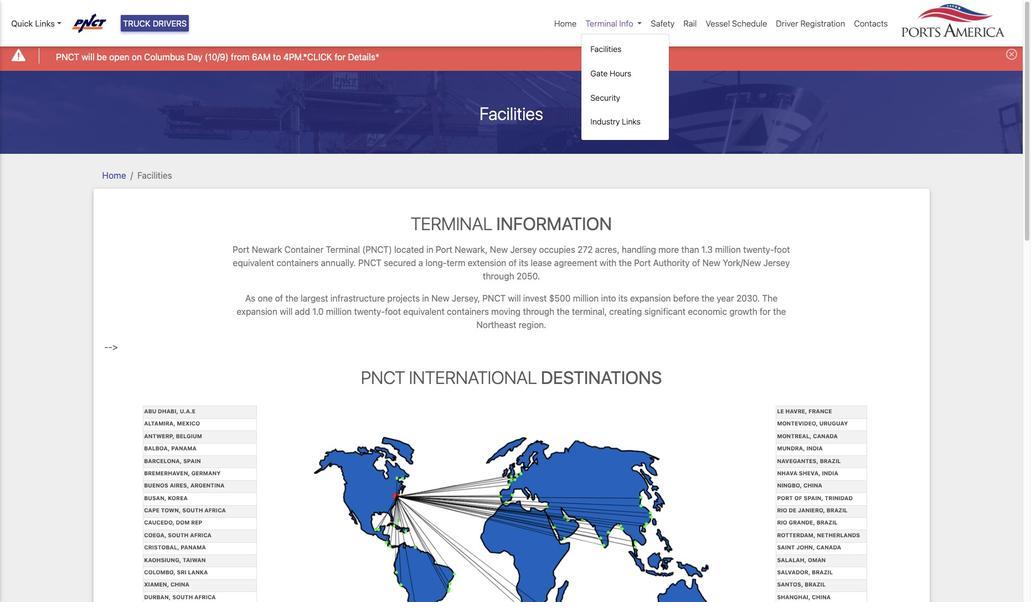 Task type: describe. For each thing, give the bounding box(es) containing it.
1 vertical spatial new
[[703, 258, 721, 268]]

port left newark
[[233, 245, 249, 255]]

rotterdam,
[[777, 532, 816, 539]]

saint
[[777, 545, 795, 551]]

cristobal,
[[144, 545, 179, 551]]

durban,
[[144, 594, 171, 601]]

china for shanghai, china
[[812, 594, 831, 601]]

million inside port newark container terminal (pnct) located in port newark, new jersey occupies 272 acres, handling more than 1.3 million twenty-foot equivalent containers annually. pnct secured a long-term extension of its lease agreement with the port authority of new york/new jersey through 2050.
[[715, 245, 741, 255]]

2 - from the left
[[108, 342, 112, 352]]

the down $500
[[557, 307, 570, 317]]

drivers
[[153, 18, 187, 28]]

security
[[591, 93, 620, 102]]

pnct will be open on columbus day (10/9) from 6am to 4pm.*click for details* link
[[56, 50, 379, 63]]

0 vertical spatial home link
[[550, 13, 581, 34]]

columbus
[[144, 52, 185, 62]]

pnct inside as one of the largest infrastructure projects in new jersey, pnct will invest $500 million into its expansion before the year 2030. the expansion will add 1.0 million twenty-foot equivalent containers moving through the terminal, creating significant economic growth for the northeast region.
[[482, 294, 506, 303]]

barcelona, spain
[[144, 458, 201, 464]]

rio for rio de janiero, brazil
[[777, 507, 787, 514]]

newark
[[252, 245, 282, 255]]

vessel schedule link
[[701, 13, 772, 34]]

as one of the largest infrastructure projects in new jersey, pnct will invest $500 million into its expansion before the year 2030. the expansion will add 1.0 million twenty-foot equivalent containers moving through the terminal, creating significant economic growth for the northeast region.
[[237, 294, 786, 330]]

colombo, sri lanka
[[144, 569, 208, 576]]

0 horizontal spatial home
[[102, 170, 126, 180]]

balboa,
[[144, 445, 170, 452]]

one
[[258, 294, 273, 303]]

port up 'long-'
[[436, 245, 452, 255]]

john,
[[796, 545, 815, 551]]

taiwan
[[183, 557, 206, 564]]

equivalent inside port newark container terminal (pnct) located in port newark, new jersey occupies 272 acres, handling more than 1.3 million twenty-foot equivalent containers annually. pnct secured a long-term extension of its lease agreement with the port authority of new york/new jersey through 2050.
[[233, 258, 274, 268]]

antwerp,
[[144, 433, 174, 440]]

(pnct)
[[362, 245, 392, 255]]

272
[[578, 245, 593, 255]]

foot inside port newark container terminal (pnct) located in port newark, new jersey occupies 272 acres, handling more than 1.3 million twenty-foot equivalent containers annually. pnct secured a long-term extension of its lease agreement with the port authority of new york/new jersey through 2050.
[[774, 245, 790, 255]]

newark,
[[455, 245, 488, 255]]

bremerhaven, germany
[[144, 470, 221, 477]]

creating
[[609, 307, 642, 317]]

equivalent inside as one of the largest infrastructure projects in new jersey, pnct will invest $500 million into its expansion before the year 2030. the expansion will add 1.0 million twenty-foot equivalent containers moving through the terminal, creating significant economic growth for the northeast region.
[[403, 307, 445, 317]]

terminal inside port newark container terminal (pnct) located in port newark, new jersey occupies 272 acres, handling more than 1.3 million twenty-foot equivalent containers annually. pnct secured a long-term extension of its lease agreement with the port authority of new york/new jersey through 2050.
[[326, 245, 360, 255]]

salalah, oman
[[777, 557, 826, 564]]

with
[[600, 258, 617, 268]]

terminal info link
[[581, 13, 646, 34]]

economic
[[688, 307, 727, 317]]

1 horizontal spatial new
[[490, 245, 508, 255]]

in inside as one of the largest infrastructure projects in new jersey, pnct will invest $500 million into its expansion before the year 2030. the expansion will add 1.0 million twenty-foot equivalent containers moving through the terminal, creating significant economic growth for the northeast region.
[[422, 294, 429, 303]]

china for xiamen, china
[[171, 582, 189, 588]]

projects
[[387, 294, 420, 303]]

rail
[[684, 18, 697, 28]]

before
[[673, 294, 699, 303]]

0 vertical spatial jersey
[[510, 245, 537, 255]]

rio grande, brazil
[[777, 520, 838, 526]]

xiamen, china
[[144, 582, 189, 588]]

kaohsiung,
[[144, 557, 181, 564]]

to
[[273, 52, 281, 62]]

balboa, panama
[[144, 445, 196, 452]]

barcelona,
[[144, 458, 182, 464]]

rail link
[[679, 13, 701, 34]]

of down ningbo, china
[[795, 495, 802, 502]]

coega,
[[144, 532, 166, 539]]

antwerp, belgium
[[144, 433, 202, 440]]

registration
[[801, 18, 845, 28]]

than
[[681, 245, 699, 255]]

infrastructure
[[330, 294, 385, 303]]

germany
[[191, 470, 221, 477]]

rio for rio grande, brazil
[[777, 520, 787, 526]]

4pm.*click
[[283, 52, 332, 62]]

africa for durban, south africa
[[194, 594, 216, 601]]

2 vertical spatial facilities
[[137, 170, 172, 180]]

rep
[[191, 520, 202, 526]]

twenty- inside port newark container terminal (pnct) located in port newark, new jersey occupies 272 acres, handling more than 1.3 million twenty-foot equivalent containers annually. pnct secured a long-term extension of its lease agreement with the port authority of new york/new jersey through 2050.
[[743, 245, 774, 255]]

lanka
[[188, 569, 208, 576]]

1.3
[[702, 245, 713, 255]]

brazil for navegantes, brazil
[[820, 458, 841, 464]]

panama for balboa, panama
[[171, 445, 196, 452]]

u.a.e
[[180, 408, 196, 415]]

in inside port newark container terminal (pnct) located in port newark, new jersey occupies 272 acres, handling more than 1.3 million twenty-foot equivalent containers annually. pnct secured a long-term extension of its lease agreement with the port authority of new york/new jersey through 2050.
[[426, 245, 433, 255]]

le havre, france
[[777, 408, 832, 415]]

port down handling
[[634, 258, 651, 268]]

safety
[[651, 18, 675, 28]]

terminal,
[[572, 307, 607, 317]]

truck drivers
[[123, 18, 187, 28]]

dom
[[176, 520, 190, 526]]

1 horizontal spatial expansion
[[630, 294, 671, 303]]

durban, south africa
[[144, 594, 216, 601]]

through inside port newark container terminal (pnct) located in port newark, new jersey occupies 272 acres, handling more than 1.3 million twenty-foot equivalent containers annually. pnct secured a long-term extension of its lease agreement with the port authority of new york/new jersey through 2050.
[[483, 271, 514, 281]]

2 horizontal spatial facilities
[[591, 45, 622, 54]]

pnct will be open on columbus day (10/9) from 6am to 4pm.*click for details* alert
[[0, 41, 1023, 71]]

truck drivers link
[[121, 15, 189, 32]]

caucedo,
[[144, 520, 174, 526]]

pnct inside alert
[[56, 52, 79, 62]]

south for coega,
[[168, 532, 189, 539]]

moving
[[491, 307, 521, 317]]

santos, brazil
[[777, 582, 826, 588]]

largest
[[301, 294, 328, 303]]

1 - from the left
[[104, 342, 108, 352]]

mundra, india
[[777, 445, 823, 452]]

colombo,
[[144, 569, 175, 576]]

open
[[109, 52, 129, 62]]

sri
[[177, 569, 186, 576]]

belgium
[[176, 433, 202, 440]]

of up 2050.
[[509, 258, 517, 268]]

rail image
[[312, 433, 711, 603]]

navegantes, brazil
[[777, 458, 841, 464]]

terminal for terminal info
[[586, 18, 617, 28]]

bremerhaven,
[[144, 470, 190, 477]]

terminal for terminal information
[[411, 213, 493, 234]]

brazil up the rotterdam, netherlands
[[817, 520, 838, 526]]

salalah,
[[777, 557, 806, 564]]

industry links link
[[586, 111, 665, 132]]

brazil down trinidad at the right of the page
[[827, 507, 848, 514]]

2050.
[[517, 271, 540, 281]]

janiero,
[[798, 507, 825, 514]]

international
[[409, 367, 537, 388]]

de
[[789, 507, 797, 514]]

the up economic
[[702, 294, 715, 303]]

navegantes,
[[777, 458, 819, 464]]



Task type: vqa. For each thing, say whether or not it's contained in the screenshot.
MSC related to MSC ILONA
no



Task type: locate. For each thing, give the bounding box(es) containing it.
2 horizontal spatial terminal
[[586, 18, 617, 28]]

nhava sheva, india
[[777, 470, 838, 477]]

rio de janiero, brazil
[[777, 507, 848, 514]]

china for ningbo, china
[[803, 483, 822, 489]]

china
[[803, 483, 822, 489], [171, 582, 189, 588], [812, 594, 831, 601]]

terminal information
[[411, 213, 612, 234]]

1 horizontal spatial its
[[618, 294, 628, 303]]

1.0
[[312, 307, 324, 317]]

twenty- down infrastructure
[[354, 307, 385, 317]]

south up rep
[[182, 507, 203, 514]]

york/new
[[723, 258, 761, 268]]

africa down rep
[[190, 532, 211, 539]]

1 horizontal spatial containers
[[447, 307, 489, 317]]

0 vertical spatial expansion
[[630, 294, 671, 303]]

1 rio from the top
[[777, 507, 787, 514]]

buenos
[[144, 483, 168, 489]]

coega, south africa
[[144, 532, 211, 539]]

busan,
[[144, 495, 166, 502]]

1 vertical spatial africa
[[190, 532, 211, 539]]

2 vertical spatial south
[[172, 594, 193, 601]]

france
[[809, 408, 832, 415]]

mundra,
[[777, 445, 805, 452]]

cape
[[144, 507, 160, 514]]

2 vertical spatial million
[[326, 307, 352, 317]]

0 vertical spatial new
[[490, 245, 508, 255]]

1 horizontal spatial home link
[[550, 13, 581, 34]]

brazil up sheva, at bottom
[[820, 458, 841, 464]]

oman
[[808, 557, 826, 564]]

2 vertical spatial terminal
[[326, 245, 360, 255]]

2 vertical spatial will
[[280, 307, 293, 317]]

1 vertical spatial million
[[573, 294, 599, 303]]

2 horizontal spatial million
[[715, 245, 741, 255]]

india right sheva, at bottom
[[822, 470, 838, 477]]

shanghai, china
[[777, 594, 831, 601]]

0 vertical spatial links
[[35, 18, 55, 28]]

0 vertical spatial rio
[[777, 507, 787, 514]]

1 vertical spatial jersey
[[763, 258, 790, 268]]

for inside alert
[[335, 52, 346, 62]]

1 horizontal spatial for
[[760, 307, 771, 317]]

0 horizontal spatial jersey
[[510, 245, 537, 255]]

0 vertical spatial containers
[[277, 258, 319, 268]]

0 vertical spatial equivalent
[[233, 258, 274, 268]]

dhabi,
[[158, 408, 178, 415]]

new left jersey,
[[432, 294, 450, 303]]

schedule
[[732, 18, 767, 28]]

0 vertical spatial home
[[554, 18, 577, 28]]

containers down jersey,
[[447, 307, 489, 317]]

1 vertical spatial through
[[523, 307, 554, 317]]

xiamen,
[[144, 582, 169, 588]]

terminal inside terminal info link
[[586, 18, 617, 28]]

expansion
[[630, 294, 671, 303], [237, 307, 277, 317]]

korea
[[168, 495, 188, 502]]

container
[[285, 245, 324, 255]]

1 vertical spatial containers
[[447, 307, 489, 317]]

day
[[187, 52, 202, 62]]

foot down projects
[[385, 307, 401, 317]]

1 vertical spatial south
[[168, 532, 189, 539]]

foot inside as one of the largest infrastructure projects in new jersey, pnct will invest $500 million into its expansion before the year 2030. the expansion will add 1.0 million twenty-foot equivalent containers moving through the terminal, creating significant economic growth for the northeast region.
[[385, 307, 401, 317]]

india
[[807, 445, 823, 452], [822, 470, 838, 477]]

0 vertical spatial will
[[82, 52, 94, 62]]

1 horizontal spatial will
[[280, 307, 293, 317]]

0 vertical spatial facilities
[[591, 45, 622, 54]]

1 horizontal spatial equivalent
[[403, 307, 445, 317]]

abu dhabi, u.a.e
[[144, 408, 196, 415]]

the right with
[[619, 258, 632, 268]]

for left details*
[[335, 52, 346, 62]]

africa down lanka
[[194, 594, 216, 601]]

0 vertical spatial canada
[[813, 433, 838, 440]]

0 horizontal spatial twenty-
[[354, 307, 385, 317]]

terminal up newark,
[[411, 213, 493, 234]]

2 rio from the top
[[777, 520, 787, 526]]

montevideo,
[[777, 421, 818, 427]]

1 vertical spatial equivalent
[[403, 307, 445, 317]]

pnct
[[56, 52, 79, 62], [358, 258, 381, 268], [482, 294, 506, 303], [361, 367, 405, 388]]

2 horizontal spatial new
[[703, 258, 721, 268]]

canada down the "netherlands"
[[817, 545, 841, 551]]

2 vertical spatial africa
[[194, 594, 216, 601]]

0 horizontal spatial home link
[[102, 170, 126, 180]]

ningbo,
[[777, 483, 802, 489]]

0 horizontal spatial will
[[82, 52, 94, 62]]

1 vertical spatial rio
[[777, 520, 787, 526]]

netherlands
[[817, 532, 860, 539]]

0 horizontal spatial expansion
[[237, 307, 277, 317]]

havre,
[[786, 408, 807, 415]]

1 horizontal spatial twenty-
[[743, 245, 774, 255]]

links inside industry links link
[[622, 117, 641, 126]]

0 vertical spatial foot
[[774, 245, 790, 255]]

port down ningbo,
[[777, 495, 793, 502]]

through down the extension
[[483, 271, 514, 281]]

brazil down oman
[[812, 569, 833, 576]]

rio left de
[[777, 507, 787, 514]]

uruguay
[[820, 421, 848, 427]]

links for quick links
[[35, 18, 55, 28]]

will left 'be' at top
[[82, 52, 94, 62]]

1 vertical spatial foot
[[385, 307, 401, 317]]

million up terminal,
[[573, 294, 599, 303]]

1 vertical spatial panama
[[181, 545, 206, 551]]

in right projects
[[422, 294, 429, 303]]

china down 'santos, brazil'
[[812, 594, 831, 601]]

security link
[[586, 87, 665, 108]]

0 horizontal spatial equivalent
[[233, 258, 274, 268]]

will inside alert
[[82, 52, 94, 62]]

1 vertical spatial expansion
[[237, 307, 277, 317]]

in up 'long-'
[[426, 245, 433, 255]]

0 vertical spatial in
[[426, 245, 433, 255]]

africa for coega, south africa
[[190, 532, 211, 539]]

as
[[245, 294, 255, 303]]

1 horizontal spatial terminal
[[411, 213, 493, 234]]

expansion up significant
[[630, 294, 671, 303]]

0 horizontal spatial million
[[326, 307, 352, 317]]

from
[[231, 52, 250, 62]]

facilities link
[[586, 39, 665, 60]]

>
[[112, 342, 118, 352]]

brazil for salvador, brazil
[[812, 569, 833, 576]]

for down the on the right of page
[[760, 307, 771, 317]]

0 vertical spatial million
[[715, 245, 741, 255]]

0 horizontal spatial foot
[[385, 307, 401, 317]]

cristobal, panama
[[144, 545, 206, 551]]

0 vertical spatial for
[[335, 52, 346, 62]]

new inside as one of the largest infrastructure projects in new jersey, pnct will invest $500 million into its expansion before the year 2030. the expansion will add 1.0 million twenty-foot equivalent containers moving through the terminal, creating significant economic growth for the northeast region.
[[432, 294, 450, 303]]

altamira,
[[144, 421, 175, 427]]

its inside port newark container terminal (pnct) located in port newark, new jersey occupies 272 acres, handling more than 1.3 million twenty-foot equivalent containers annually. pnct secured a long-term extension of its lease agreement with the port authority of new york/new jersey through 2050.
[[519, 258, 529, 268]]

1 vertical spatial china
[[171, 582, 189, 588]]

of
[[509, 258, 517, 268], [692, 258, 700, 268], [275, 294, 283, 303], [795, 495, 802, 502]]

south up cristobal, panama
[[168, 532, 189, 539]]

-->
[[104, 342, 118, 352]]

china up spain,
[[803, 483, 822, 489]]

0 vertical spatial india
[[807, 445, 823, 452]]

shanghai,
[[777, 594, 810, 601]]

0 horizontal spatial through
[[483, 271, 514, 281]]

containers inside as one of the largest infrastructure projects in new jersey, pnct will invest $500 million into its expansion before the year 2030. the expansion will add 1.0 million twenty-foot equivalent containers moving through the terminal, creating significant economic growth for the northeast region.
[[447, 307, 489, 317]]

panama for cristobal, panama
[[181, 545, 206, 551]]

industry
[[591, 117, 620, 126]]

terminal info
[[586, 18, 633, 28]]

details*
[[348, 52, 379, 62]]

panama up taiwan
[[181, 545, 206, 551]]

1 vertical spatial in
[[422, 294, 429, 303]]

containers down container
[[277, 258, 319, 268]]

of right one
[[275, 294, 283, 303]]

buenos aires, argentina
[[144, 483, 225, 489]]

2 vertical spatial new
[[432, 294, 450, 303]]

canada down uruguay
[[813, 433, 838, 440]]

links down security link
[[622, 117, 641, 126]]

le
[[777, 408, 784, 415]]

0 horizontal spatial facilities
[[137, 170, 172, 180]]

1 horizontal spatial jersey
[[763, 258, 790, 268]]

1 horizontal spatial home
[[554, 18, 577, 28]]

port of spain, trinidad
[[777, 495, 853, 502]]

1 vertical spatial will
[[508, 294, 521, 303]]

its inside as one of the largest infrastructure projects in new jersey, pnct will invest $500 million into its expansion before the year 2030. the expansion will add 1.0 million twenty-foot equivalent containers moving through the terminal, creating significant economic growth for the northeast region.
[[618, 294, 628, 303]]

1 vertical spatial canada
[[817, 545, 841, 551]]

1 horizontal spatial foot
[[774, 245, 790, 255]]

twenty-
[[743, 245, 774, 255], [354, 307, 385, 317]]

2 vertical spatial china
[[812, 594, 831, 601]]

1 horizontal spatial facilities
[[480, 103, 543, 124]]

-
[[104, 342, 108, 352], [108, 342, 112, 352]]

(10/9)
[[205, 52, 229, 62]]

2 horizontal spatial will
[[508, 294, 521, 303]]

the down the on the right of page
[[773, 307, 786, 317]]

twenty- inside as one of the largest infrastructure projects in new jersey, pnct will invest $500 million into its expansion before the year 2030. the expansion will add 1.0 million twenty-foot equivalent containers moving through the terminal, creating significant economic growth for the northeast region.
[[354, 307, 385, 317]]

in
[[426, 245, 433, 255], [422, 294, 429, 303]]

annually.
[[321, 258, 356, 268]]

quick links link
[[11, 17, 61, 30]]

brazil down salvador, brazil
[[805, 582, 826, 588]]

1 horizontal spatial through
[[523, 307, 554, 317]]

0 horizontal spatial for
[[335, 52, 346, 62]]

rio up rotterdam,
[[777, 520, 787, 526]]

add
[[295, 307, 310, 317]]

will left add
[[280, 307, 293, 317]]

its up 2050.
[[519, 258, 529, 268]]

quick
[[11, 18, 33, 28]]

0 vertical spatial its
[[519, 258, 529, 268]]

gate hours link
[[586, 63, 665, 84]]

region.
[[519, 320, 546, 330]]

jersey right york/new
[[763, 258, 790, 268]]

for inside as one of the largest infrastructure projects in new jersey, pnct will invest $500 million into its expansion before the year 2030. the expansion will add 1.0 million twenty-foot equivalent containers moving through the terminal, creating significant economic growth for the northeast region.
[[760, 307, 771, 317]]

extension
[[468, 258, 506, 268]]

driver
[[776, 18, 798, 28]]

0 vertical spatial twenty-
[[743, 245, 774, 255]]

trinidad
[[825, 495, 853, 502]]

south
[[182, 507, 203, 514], [168, 532, 189, 539], [172, 594, 193, 601]]

through down invest
[[523, 307, 554, 317]]

expansion down as
[[237, 307, 277, 317]]

the up add
[[285, 294, 298, 303]]

containers inside port newark container terminal (pnct) located in port newark, new jersey occupies 272 acres, handling more than 1.3 million twenty-foot equivalent containers annually. pnct secured a long-term extension of its lease agreement with the port authority of new york/new jersey through 2050.
[[277, 258, 319, 268]]

0 horizontal spatial terminal
[[326, 245, 360, 255]]

its up creating
[[618, 294, 628, 303]]

jersey up lease
[[510, 245, 537, 255]]

terminal up annually. at the top left of page
[[326, 245, 360, 255]]

0 horizontal spatial containers
[[277, 258, 319, 268]]

rotterdam, netherlands
[[777, 532, 860, 539]]

spain
[[183, 458, 201, 464]]

gate hours
[[591, 69, 631, 78]]

0 vertical spatial through
[[483, 271, 514, 281]]

0 horizontal spatial links
[[35, 18, 55, 28]]

acres,
[[595, 245, 620, 255]]

1 horizontal spatial million
[[573, 294, 599, 303]]

1 vertical spatial for
[[760, 307, 771, 317]]

equivalent down projects
[[403, 307, 445, 317]]

million right 1.0
[[326, 307, 352, 317]]

terminal
[[586, 18, 617, 28], [411, 213, 493, 234], [326, 245, 360, 255]]

1 vertical spatial its
[[618, 294, 628, 303]]

0 horizontal spatial new
[[432, 294, 450, 303]]

panama down belgium
[[171, 445, 196, 452]]

port newark container terminal (pnct) located in port newark, new jersey occupies 272 acres, handling more than 1.3 million twenty-foot equivalent containers annually. pnct secured a long-term extension of its lease agreement with the port authority of new york/new jersey through 2050.
[[233, 245, 790, 281]]

montevideo, uruguay
[[777, 421, 848, 427]]

new down 1.3
[[703, 258, 721, 268]]

china up durban, south africa
[[171, 582, 189, 588]]

new up the extension
[[490, 245, 508, 255]]

terminal left info
[[586, 18, 617, 28]]

sheva,
[[799, 470, 821, 477]]

1 vertical spatial india
[[822, 470, 838, 477]]

mexico
[[177, 421, 200, 427]]

1 vertical spatial links
[[622, 117, 641, 126]]

vessel schedule
[[706, 18, 767, 28]]

of inside as one of the largest infrastructure projects in new jersey, pnct will invest $500 million into its expansion before the year 2030. the expansion will add 1.0 million twenty-foot equivalent containers moving through the terminal, creating significant economic growth for the northeast region.
[[275, 294, 283, 303]]

south down xiamen, china in the left of the page
[[172, 594, 193, 601]]

1 vertical spatial home
[[102, 170, 126, 180]]

0 vertical spatial south
[[182, 507, 203, 514]]

hours
[[610, 69, 631, 78]]

close image
[[1006, 49, 1017, 60]]

jersey,
[[452, 294, 480, 303]]

links for industry links
[[622, 117, 641, 126]]

montreal, canada
[[777, 433, 838, 440]]

0 vertical spatial africa
[[204, 507, 226, 514]]

1 vertical spatial home link
[[102, 170, 126, 180]]

twenty- up york/new
[[743, 245, 774, 255]]

south for durban,
[[172, 594, 193, 601]]

foot up the on the right of page
[[774, 245, 790, 255]]

canada
[[813, 433, 838, 440], [817, 545, 841, 551]]

through
[[483, 271, 514, 281], [523, 307, 554, 317]]

1 vertical spatial facilities
[[480, 103, 543, 124]]

year
[[717, 294, 734, 303]]

links right quick
[[35, 18, 55, 28]]

1 vertical spatial terminal
[[411, 213, 493, 234]]

through inside as one of the largest infrastructure projects in new jersey, pnct will invest $500 million into its expansion before the year 2030. the expansion will add 1.0 million twenty-foot equivalent containers moving through the terminal, creating significant economic growth for the northeast region.
[[523, 307, 554, 317]]

the
[[762, 294, 778, 303]]

destinations
[[541, 367, 662, 388]]

for
[[335, 52, 346, 62], [760, 307, 771, 317]]

the inside port newark container terminal (pnct) located in port newark, new jersey occupies 272 acres, handling more than 1.3 million twenty-foot equivalent containers annually. pnct secured a long-term extension of its lease agreement with the port authority of new york/new jersey through 2050.
[[619, 258, 632, 268]]

links inside quick links link
[[35, 18, 55, 28]]

will up the moving
[[508, 294, 521, 303]]

significant
[[644, 307, 686, 317]]

equivalent down newark
[[233, 258, 274, 268]]

india up navegantes, brazil
[[807, 445, 823, 452]]

brazil for santos, brazil
[[805, 582, 826, 588]]

0 vertical spatial china
[[803, 483, 822, 489]]

0 vertical spatial terminal
[[586, 18, 617, 28]]

0 horizontal spatial its
[[519, 258, 529, 268]]

lease
[[531, 258, 552, 268]]

1 horizontal spatial links
[[622, 117, 641, 126]]

million up york/new
[[715, 245, 741, 255]]

gate
[[591, 69, 608, 78]]

1 vertical spatial twenty-
[[354, 307, 385, 317]]

of down than
[[692, 258, 700, 268]]

pnct inside port newark container terminal (pnct) located in port newark, new jersey occupies 272 acres, handling more than 1.3 million twenty-foot equivalent containers annually. pnct secured a long-term extension of its lease agreement with the port authority of new york/new jersey through 2050.
[[358, 258, 381, 268]]

africa down "argentina"
[[204, 507, 226, 514]]

0 vertical spatial panama
[[171, 445, 196, 452]]



